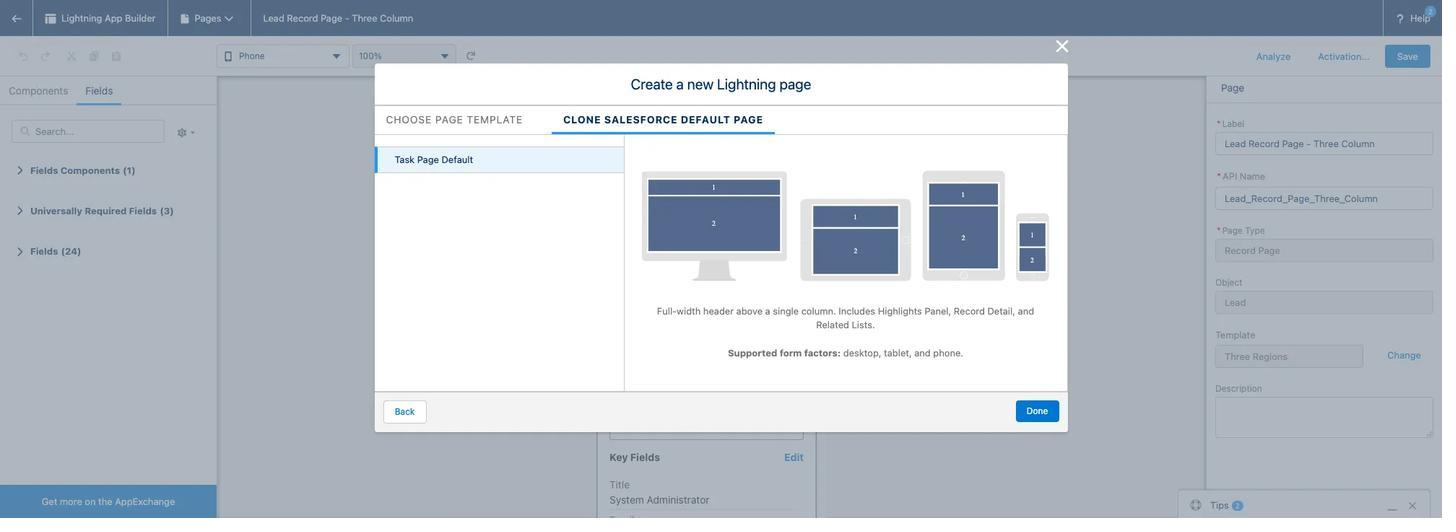 Task type: vqa. For each thing, say whether or not it's contained in the screenshot.
Widgets corresponding to Acme - 200 Widgets (Sample) $20,000.00 Acme (Sample) 12/13/2023
no



Task type: describe. For each thing, give the bounding box(es) containing it.
more
[[60, 496, 82, 508]]

page right "task" at the top left of page
[[417, 153, 439, 165]]

get more on the appexchange button
[[0, 485, 217, 519]]

create
[[631, 75, 673, 92]]

task
[[395, 153, 415, 165]]

inverse image
[[1053, 37, 1071, 55]]

full-width header above a single column. includes highlights panel, record detail, and related lists.
[[657, 305, 1034, 331]]

record inside full-width header above a single column. includes highlights panel, record detail, and related lists.
[[954, 305, 985, 317]]

name
[[1240, 170, 1265, 182]]

the
[[98, 496, 112, 508]]

Object text field
[[1215, 291, 1433, 314]]

page
[[780, 75, 811, 92]]

save
[[1397, 50, 1418, 62]]

panel,
[[925, 305, 951, 317]]

* for * label
[[1217, 118, 1221, 129]]

tablet,
[[884, 348, 912, 359]]

change
[[1388, 350, 1421, 361]]

column
[[380, 12, 413, 24]]

change button
[[1375, 343, 1433, 368]]

clone salesforce default page
[[563, 113, 763, 125]]

app
[[105, 12, 122, 24]]

2 for help
[[1428, 7, 1433, 16]]

builder
[[125, 12, 156, 24]]

tips 2
[[1210, 499, 1240, 511]]

related
[[816, 319, 849, 331]]

lead record page - three column
[[263, 12, 413, 24]]

a inside full-width header above a single column. includes highlights panel, record detail, and related lists.
[[765, 305, 770, 317]]

three
[[352, 12, 377, 24]]

phone
[[239, 51, 265, 62]]

* api name
[[1217, 170, 1265, 182]]

page up 'label'
[[1221, 82, 1244, 94]]

0 horizontal spatial record
[[287, 12, 318, 24]]

page left -
[[321, 12, 342, 24]]

pages
[[195, 12, 221, 24]]

desktop,
[[843, 348, 881, 359]]

get more on the appexchange
[[42, 496, 175, 508]]

detail,
[[988, 305, 1015, 317]]

1 vertical spatial template
[[1215, 329, 1256, 340]]

lists.
[[852, 319, 875, 331]]

0 vertical spatial lightning
[[61, 12, 102, 24]]

on
[[85, 496, 96, 508]]

above
[[736, 305, 763, 317]]

supported form factors: desktop, tablet, and phone.
[[728, 348, 963, 359]]

done
[[1027, 405, 1048, 416]]

get
[[42, 496, 57, 508]]

highlights
[[878, 305, 922, 317]]

help 2
[[1410, 7, 1433, 24]]

tips
[[1210, 499, 1229, 511]]

new
[[687, 75, 714, 92]]

Description text field
[[1215, 397, 1433, 438]]

task page default link
[[374, 146, 624, 173]]

0 horizontal spatial a
[[676, 75, 684, 92]]

description
[[1215, 383, 1262, 394]]

* for * api name
[[1217, 170, 1221, 182]]

analyze
[[1256, 50, 1291, 62]]

* for * page type
[[1217, 225, 1221, 236]]

back
[[395, 406, 415, 417]]

activation...
[[1318, 50, 1370, 62]]

api
[[1223, 170, 1237, 182]]

header
[[703, 305, 734, 317]]

phone.
[[933, 348, 963, 359]]

type
[[1245, 225, 1265, 236]]

2 for tips
[[1235, 502, 1240, 510]]

back link
[[383, 400, 426, 424]]

choose page template
[[386, 113, 523, 125]]



Task type: locate. For each thing, give the bounding box(es) containing it.
2 inside help 2
[[1428, 7, 1433, 16]]

create a new lightning page
[[631, 75, 811, 92]]

* left type
[[1217, 225, 1221, 236]]

1 horizontal spatial default
[[681, 113, 731, 125]]

clone
[[563, 113, 601, 125]]

-
[[345, 12, 349, 24]]

lightning left app
[[61, 12, 102, 24]]

0 horizontal spatial group
[[12, 44, 57, 68]]

Template text field
[[1215, 345, 1364, 368]]

Search... search field
[[12, 120, 165, 143]]

1 horizontal spatial a
[[765, 305, 770, 317]]

1 vertical spatial record
[[954, 305, 985, 317]]

1 vertical spatial 2
[[1235, 502, 1240, 510]]

2 right tips in the right of the page
[[1235, 502, 1240, 510]]

0 vertical spatial *
[[1217, 118, 1221, 129]]

1 vertical spatial *
[[1217, 170, 1221, 182]]

activation... button
[[1306, 44, 1382, 68]]

choose
[[386, 113, 432, 125]]

column.
[[801, 305, 836, 317]]

supported
[[728, 348, 777, 359]]

lead
[[263, 12, 284, 24]]

width
[[677, 305, 701, 317]]

help
[[1410, 12, 1431, 24]]

0 horizontal spatial 2
[[1235, 502, 1240, 510]]

1 horizontal spatial group
[[60, 44, 128, 68]]

2 vertical spatial *
[[1217, 225, 1221, 236]]

factors:
[[804, 348, 841, 359]]

default down new
[[681, 113, 731, 125]]

record right panel,
[[954, 305, 985, 317]]

1 horizontal spatial and
[[1018, 305, 1034, 317]]

2 up save 'button'
[[1428, 7, 1433, 16]]

default for page
[[442, 153, 473, 165]]

0 horizontal spatial default
[[442, 153, 473, 165]]

record
[[287, 12, 318, 24], [954, 305, 985, 317]]

save button
[[1385, 44, 1431, 68]]

and inside full-width header above a single column. includes highlights panel, record detail, and related lists.
[[1018, 305, 1034, 317]]

analyze button
[[1244, 44, 1303, 68]]

0 vertical spatial default
[[681, 113, 731, 125]]

0 horizontal spatial lightning
[[61, 12, 102, 24]]

full-
[[657, 305, 677, 317]]

0 vertical spatial and
[[1018, 305, 1034, 317]]

object
[[1215, 277, 1243, 288]]

phone button
[[217, 44, 350, 68]]

page right choose
[[435, 113, 463, 125]]

0 vertical spatial record
[[287, 12, 318, 24]]

lightning app builder
[[61, 12, 156, 24]]

page down create a new lightning page
[[734, 113, 763, 125]]

1 vertical spatial a
[[765, 305, 770, 317]]

template down object
[[1215, 329, 1256, 340]]

single
[[773, 305, 799, 317]]

None text field
[[1215, 187, 1433, 210]]

* label
[[1217, 118, 1245, 129]]

*
[[1217, 118, 1221, 129], [1217, 170, 1221, 182], [1217, 225, 1221, 236]]

0 horizontal spatial and
[[914, 348, 931, 359]]

default for salesforce
[[681, 113, 731, 125]]

1 horizontal spatial lightning
[[717, 75, 776, 92]]

0 vertical spatial 2
[[1428, 7, 1433, 16]]

template
[[467, 113, 523, 125], [1215, 329, 1256, 340]]

done link
[[1016, 400, 1059, 422]]

and right tablet,
[[914, 348, 931, 359]]

lightning right new
[[717, 75, 776, 92]]

* left 'api'
[[1217, 170, 1221, 182]]

2 * from the top
[[1217, 170, 1221, 182]]

2 inside tips 2
[[1235, 502, 1240, 510]]

page left type
[[1222, 225, 1243, 236]]

pages link
[[168, 0, 252, 36]]

default
[[681, 113, 731, 125], [442, 153, 473, 165]]

1 vertical spatial and
[[914, 348, 931, 359]]

1 horizontal spatial template
[[1215, 329, 1256, 340]]

0 vertical spatial template
[[467, 113, 523, 125]]

and right 'detail,'
[[1018, 305, 1034, 317]]

2
[[1428, 7, 1433, 16], [1235, 502, 1240, 510]]

1 vertical spatial default
[[442, 153, 473, 165]]

and
[[1018, 305, 1034, 317], [914, 348, 931, 359]]

1 * from the top
[[1217, 118, 1221, 129]]

tab list
[[0, 77, 217, 105]]

task page default
[[395, 153, 473, 165]]

lightning
[[61, 12, 102, 24], [717, 75, 776, 92]]

* left 'label'
[[1217, 118, 1221, 129]]

0 horizontal spatial template
[[467, 113, 523, 125]]

label
[[1222, 118, 1245, 129]]

template inside choose page template link
[[467, 113, 523, 125]]

* page type
[[1217, 225, 1265, 236]]

page
[[321, 12, 342, 24], [1221, 82, 1244, 94], [435, 113, 463, 125], [734, 113, 763, 125], [417, 153, 439, 165], [1222, 225, 1243, 236]]

record right lead
[[287, 12, 318, 24]]

1 horizontal spatial record
[[954, 305, 985, 317]]

form
[[780, 348, 802, 359]]

1 vertical spatial lightning
[[717, 75, 776, 92]]

choose page template link
[[374, 106, 534, 134]]

template up task page default link
[[467, 113, 523, 125]]

clone salesforce default page link
[[552, 106, 775, 134]]

appexchange
[[115, 496, 175, 508]]

2 group from the left
[[60, 44, 128, 68]]

1 group from the left
[[12, 44, 57, 68]]

group
[[12, 44, 57, 68], [60, 44, 128, 68]]

a
[[676, 75, 684, 92], [765, 305, 770, 317]]

default down choose page template link
[[442, 153, 473, 165]]

a left single
[[765, 305, 770, 317]]

salesforce
[[604, 113, 678, 125]]

3 * from the top
[[1217, 225, 1221, 236]]

None text field
[[1215, 132, 1433, 155], [1215, 239, 1433, 262], [1215, 132, 1433, 155], [1215, 239, 1433, 262]]

1 horizontal spatial 2
[[1428, 7, 1433, 16]]

includes
[[839, 305, 875, 317]]

0 vertical spatial a
[[676, 75, 684, 92]]

a left new
[[676, 75, 684, 92]]



